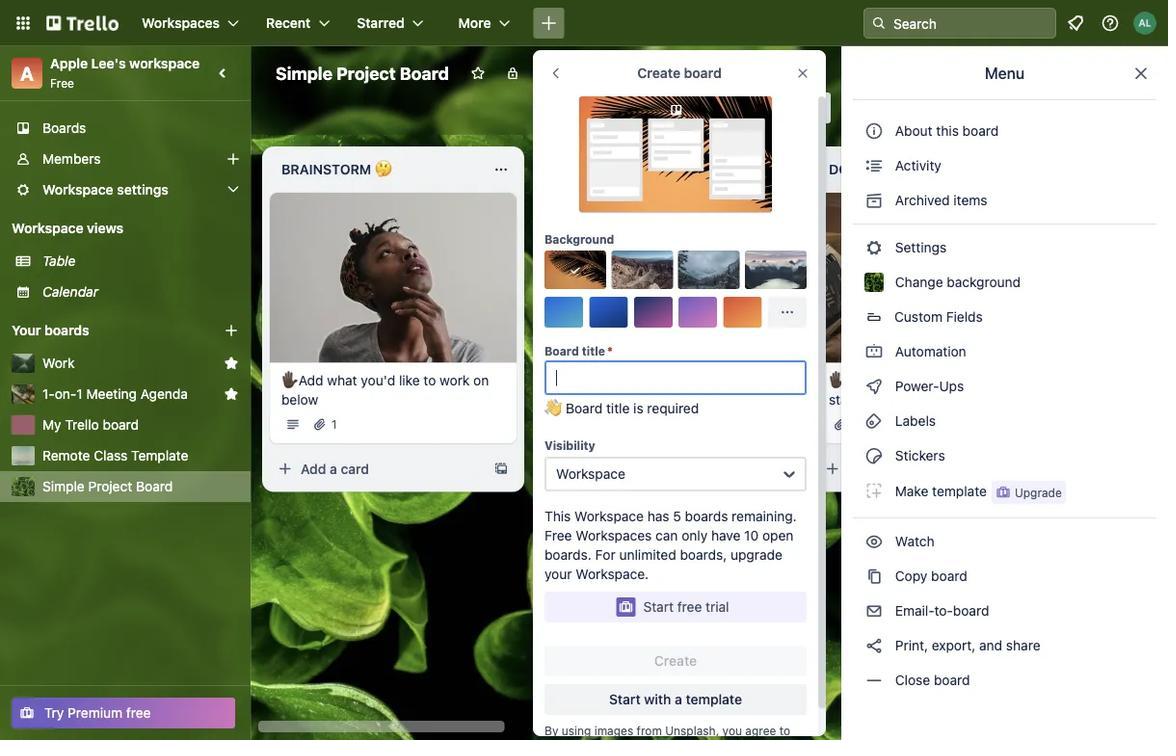 Task type: locate. For each thing, give the bounding box(es) containing it.
labels link
[[853, 406, 1157, 437]]

custom image image
[[568, 262, 583, 278]]

add for ✋🏿 move anything 'ready' here
[[575, 442, 600, 458]]

board
[[684, 65, 722, 81], [963, 123, 999, 139], [103, 417, 139, 433], [932, 568, 968, 584], [953, 603, 990, 619], [934, 673, 971, 688]]

0 vertical spatial template
[[933, 483, 987, 499]]

sm image left email-
[[865, 602, 884, 621]]

sm image for activity
[[865, 156, 884, 175]]

0 notifications image
[[1065, 12, 1088, 35]]

boards,
[[680, 547, 727, 563]]

1 vertical spatial add a card
[[301, 461, 369, 477]]

sm image left 'copy'
[[865, 567, 884, 586]]

workspace navigation collapse icon image
[[210, 60, 237, 87]]

add a card button down required
[[544, 435, 760, 465]]

sm image inside watch link
[[865, 532, 884, 552]]

unsplash,
[[666, 724, 720, 738]]

workspaces inside this workspace has 5 boards remaining. free workspaces can only have 10 open boards. for unlimited boards, upgrade your workspace.
[[576, 528, 652, 544]]

1 up trello
[[77, 386, 83, 402]]

to inside ✋🏿 add what you'd like to work on below
[[424, 372, 436, 388]]

with
[[644, 692, 672, 708]]

1 vertical spatial a
[[330, 461, 337, 477]]

sm image
[[865, 191, 884, 210], [865, 238, 884, 257], [865, 377, 884, 396], [865, 412, 884, 431], [865, 446, 884, 466], [865, 602, 884, 621], [865, 671, 884, 690]]

0 horizontal spatial anything
[[610, 372, 663, 388]]

remote class template link
[[42, 446, 239, 466]]

move up started
[[846, 372, 880, 388]]

archived items link
[[853, 185, 1157, 216]]

card down ✋🏿 add what you'd like to work on below
[[341, 461, 369, 477]]

start free trial
[[644, 599, 729, 615]]

1 vertical spatial to
[[780, 724, 791, 738]]

5 sm image from the top
[[865, 446, 884, 466]]

1 horizontal spatial simple
[[276, 63, 333, 83]]

background element
[[545, 251, 807, 328]]

0 vertical spatial project
[[337, 63, 396, 83]]

star or unstar board image
[[471, 66, 486, 81]]

simple down recent dropdown button
[[276, 63, 333, 83]]

project inside board name text box
[[337, 63, 396, 83]]

meeting
[[86, 386, 137, 402]]

close
[[896, 673, 931, 688]]

create from template… image for ✋🏿 add what you'd like to work on below
[[494, 462, 509, 477]]

create button
[[545, 646, 807, 677]]

1 vertical spatial start
[[609, 692, 641, 708]]

2 sm image from the top
[[865, 238, 884, 257]]

here up labels
[[877, 392, 905, 408]]

1 horizontal spatial create from template… image
[[768, 442, 783, 458]]

0 vertical spatial simple
[[276, 63, 333, 83]]

3 ✋🏿 from the left
[[829, 372, 843, 388]]

BRAINSTORM 🤔 text field
[[270, 154, 482, 185]]

sm image inside "settings" "link"
[[865, 238, 884, 257]]

search image
[[872, 15, 887, 31]]

a down the what
[[330, 461, 337, 477]]

1 vertical spatial project
[[88, 479, 132, 495]]

workspace
[[42, 182, 113, 198], [12, 220, 83, 236], [556, 466, 626, 482], [575, 509, 644, 525]]

move inside ✋🏿 move anything 'ready' here link
[[573, 372, 606, 388]]

brainstorm
[[282, 162, 371, 177]]

0 horizontal spatial move
[[573, 372, 606, 388]]

6 sm image from the top
[[865, 602, 884, 621]]

table
[[42, 253, 76, 269]]

a link
[[12, 58, 42, 89]]

None text field
[[545, 361, 807, 395]]

anything down automation
[[884, 372, 937, 388]]

0 vertical spatial free
[[50, 76, 74, 90]]

sm image for watch
[[865, 532, 884, 552]]

0 vertical spatial is
[[969, 372, 979, 388]]

to
[[424, 372, 436, 388], [780, 724, 791, 738]]

add a card for what
[[301, 461, 369, 477]]

add down the '👋 board title is required'
[[575, 442, 600, 458]]

1 vertical spatial simple project board
[[42, 479, 173, 495]]

free inside start free trial button
[[678, 599, 702, 615]]

✋🏿
[[282, 372, 295, 388], [555, 372, 569, 388], [829, 372, 843, 388]]

board inside button
[[963, 123, 999, 139]]

sm image up started
[[865, 342, 884, 362]]

board down "export,"
[[934, 673, 971, 688]]

sm image inside email-to-board link
[[865, 602, 884, 621]]

sm image
[[865, 156, 884, 175], [865, 342, 884, 362], [865, 481, 884, 500], [865, 532, 884, 552], [865, 567, 884, 586], [865, 636, 884, 656]]

1 horizontal spatial to
[[780, 724, 791, 738]]

add a card button for you'd
[[270, 454, 486, 485]]

template
[[131, 448, 188, 464]]

remote
[[42, 448, 90, 464]]

1 vertical spatial add
[[575, 442, 600, 458]]

start
[[644, 599, 674, 615], [609, 692, 641, 708]]

0 vertical spatial free
[[678, 599, 702, 615]]

1 vertical spatial create from template… image
[[494, 462, 509, 477]]

workspace down visibility
[[556, 466, 626, 482]]

sm image inside the 'power-ups' link
[[865, 377, 884, 396]]

email-to-board
[[892, 603, 990, 619]]

0 vertical spatial add a card
[[575, 442, 643, 458]]

your
[[545, 566, 572, 582]]

0 horizontal spatial title
[[582, 344, 605, 358]]

1 horizontal spatial here
[[877, 392, 905, 408]]

0 vertical spatial title
[[582, 344, 605, 358]]

create board
[[638, 65, 722, 81]]

print,
[[896, 638, 929, 654]]

✋🏿 move anything that is actually started here
[[829, 372, 1031, 408]]

sm image left stickers
[[865, 446, 884, 466]]

sm image for automation
[[865, 342, 884, 362]]

free right premium
[[126, 705, 151, 721]]

✋🏿 add what you'd like to work on below
[[282, 372, 489, 408]]

my
[[42, 417, 61, 433]]

0 horizontal spatial free
[[126, 705, 151, 721]]

to right agree
[[780, 724, 791, 738]]

0 horizontal spatial ✋🏿
[[282, 372, 295, 388]]

workspaces up for
[[576, 528, 652, 544]]

here right 'ready'
[[713, 372, 741, 388]]

a right with
[[675, 692, 683, 708]]

sm image left the activity in the right of the page
[[865, 156, 884, 175]]

0 horizontal spatial add a card
[[301, 461, 369, 477]]

starred icon image
[[224, 356, 239, 371], [224, 387, 239, 402]]

0 vertical spatial create
[[638, 65, 681, 81]]

1 sm image from the top
[[865, 156, 884, 175]]

0 vertical spatial card
[[615, 442, 643, 458]]

workspace settings
[[42, 182, 169, 198]]

sm image left watch
[[865, 532, 884, 552]]

sm image inside automation link
[[865, 342, 884, 362]]

✋🏿 inside ✋🏿 move anything that is actually started here
[[829, 372, 843, 388]]

sm image left make
[[865, 481, 884, 500]]

a
[[20, 62, 34, 84]]

power ups image
[[573, 100, 588, 116]]

Search field
[[887, 9, 1056, 38]]

1 horizontal spatial anything
[[884, 372, 937, 388]]

required
[[647, 401, 699, 417]]

1 horizontal spatial card
[[615, 442, 643, 458]]

1 starred icon image from the top
[[224, 356, 239, 371]]

filters
[[663, 100, 703, 116]]

anything inside ✋🏿 move anything that is actually started here
[[884, 372, 937, 388]]

filters button
[[634, 93, 708, 123]]

boards up the only
[[685, 509, 728, 525]]

0 horizontal spatial to
[[424, 372, 436, 388]]

add inside ✋🏿 add what you'd like to work on below
[[299, 372, 324, 388]]

project down starred
[[337, 63, 396, 83]]

1 vertical spatial title
[[606, 401, 630, 417]]

workspace inside dropdown button
[[42, 182, 113, 198]]

✋🏿 up 👋
[[555, 372, 569, 388]]

start left with
[[609, 692, 641, 708]]

sm image for copy board
[[865, 567, 884, 586]]

1 vertical spatial here
[[877, 392, 905, 408]]

0 horizontal spatial simple
[[42, 479, 85, 495]]

apple lee (applelee29) image
[[723, 94, 750, 121]]

sm image for stickers
[[865, 446, 884, 466]]

sm image inside labels link
[[865, 412, 884, 431]]

free inside apple lee's workspace free
[[50, 76, 74, 90]]

start inside start free trial button
[[644, 599, 674, 615]]

lee's
[[91, 55, 126, 71]]

0 horizontal spatial simple project board
[[42, 479, 173, 495]]

images
[[595, 724, 634, 738]]

1 horizontal spatial start
[[644, 599, 674, 615]]

card down the '👋 board title is required'
[[615, 442, 643, 458]]

start down unlimited at the right bottom of the page
[[644, 599, 674, 615]]

1 vertical spatial free
[[545, 528, 572, 544]]

free down this
[[545, 528, 572, 544]]

2 anything from the left
[[884, 372, 937, 388]]

👋
[[545, 401, 558, 417]]

1 horizontal spatial move
[[846, 372, 880, 388]]

1 horizontal spatial workspaces
[[576, 528, 652, 544]]

1 horizontal spatial ✋🏿
[[555, 372, 569, 388]]

simple project board down class
[[42, 479, 173, 495]]

1 horizontal spatial boards
[[685, 509, 728, 525]]

👋 board title is required
[[545, 401, 699, 417]]

boards
[[42, 120, 86, 136]]

using
[[562, 724, 591, 738]]

add a card down the below
[[301, 461, 369, 477]]

project down class
[[88, 479, 132, 495]]

0 vertical spatial a
[[604, 442, 611, 458]]

0 vertical spatial starred icon image
[[224, 356, 239, 371]]

free
[[678, 599, 702, 615], [126, 705, 151, 721]]

10
[[745, 528, 759, 544]]

sm image left close
[[865, 671, 884, 690]]

0 vertical spatial to
[[424, 372, 436, 388]]

✋🏿 for ✋🏿 move anything that is actually started here
[[829, 372, 843, 388]]

sm image left power-
[[865, 377, 884, 396]]

4 sm image from the top
[[865, 532, 884, 552]]

move down "board title *"
[[573, 372, 606, 388]]

workspace up for
[[575, 509, 644, 525]]

add a card for anything
[[575, 442, 643, 458]]

has
[[648, 509, 670, 525]]

6 sm image from the top
[[865, 636, 884, 656]]

sm image inside copy board link
[[865, 567, 884, 586]]

3 sm image from the top
[[865, 377, 884, 396]]

0 vertical spatial start
[[644, 599, 674, 615]]

open information menu image
[[1101, 13, 1120, 33]]

sm image inside the archived items link
[[865, 191, 884, 210]]

✋🏿 move anything 'ready' here
[[555, 372, 741, 388]]

a right visibility
[[604, 442, 611, 458]]

1 horizontal spatial title
[[606, 401, 630, 417]]

0 vertical spatial boards
[[44, 323, 89, 338]]

custom fields
[[895, 309, 983, 325]]

template up you
[[686, 692, 742, 708]]

template right make
[[933, 483, 987, 499]]

starred button
[[345, 8, 436, 39]]

anything up the '👋 board title is required'
[[610, 372, 663, 388]]

✋🏿 up started
[[829, 372, 843, 388]]

calendar link
[[42, 283, 239, 302]]

sm image inside activity 'link'
[[865, 156, 884, 175]]

to right like
[[424, 372, 436, 388]]

1 horizontal spatial free
[[545, 528, 572, 544]]

1 right 👋
[[579, 399, 584, 412]]

0 horizontal spatial here
[[713, 372, 741, 388]]

2 horizontal spatial ✋🏿
[[829, 372, 843, 388]]

1 horizontal spatial add a card
[[575, 442, 643, 458]]

start inside start with a template button
[[609, 692, 641, 708]]

create
[[638, 65, 681, 81], [655, 653, 697, 669]]

1 move from the left
[[573, 372, 606, 388]]

simple project board down starred
[[276, 63, 449, 83]]

close popover image
[[795, 66, 811, 81]]

workspace
[[129, 55, 200, 71]]

this
[[937, 123, 959, 139]]

sm image for email-to-board
[[865, 602, 884, 621]]

2 starred icon image from the top
[[224, 387, 239, 402]]

free left trial
[[678, 599, 702, 615]]

that
[[941, 372, 966, 388]]

sm image left print,
[[865, 636, 884, 656]]

1 horizontal spatial is
[[969, 372, 979, 388]]

1 horizontal spatial template
[[933, 483, 987, 499]]

0 horizontal spatial start
[[609, 692, 641, 708]]

sm image for labels
[[865, 412, 884, 431]]

views
[[87, 220, 123, 236]]

simple down the remote
[[42, 479, 85, 495]]

boards link
[[0, 113, 251, 144]]

here
[[713, 372, 741, 388], [877, 392, 905, 408]]

sm image left archived
[[865, 191, 884, 210]]

1 horizontal spatial simple project board
[[276, 63, 449, 83]]

1 anything from the left
[[610, 372, 663, 388]]

✋🏿 inside ✋🏿 add what you'd like to work on below
[[282, 372, 295, 388]]

workspace up table
[[12, 220, 83, 236]]

private image
[[505, 66, 521, 81]]

try premium free button
[[12, 698, 235, 729]]

change background link
[[853, 267, 1157, 298]]

about this board
[[896, 123, 999, 139]]

board right 'this'
[[963, 123, 999, 139]]

workspaces up the workspace
[[142, 15, 220, 31]]

workspace down members
[[42, 182, 113, 198]]

add a card button down ✋🏿 add what you'd like to work on below
[[270, 454, 486, 485]]

0 vertical spatial simple project board
[[276, 63, 449, 83]]

0 vertical spatial add
[[299, 372, 324, 388]]

1 vertical spatial template
[[686, 692, 742, 708]]

have
[[712, 528, 741, 544]]

sm image down started
[[865, 412, 884, 431]]

1 vertical spatial workspaces
[[576, 528, 652, 544]]

boards up work
[[44, 323, 89, 338]]

on
[[474, 372, 489, 388]]

1 horizontal spatial a
[[604, 442, 611, 458]]

1 vertical spatial starred icon image
[[224, 387, 239, 402]]

1 vertical spatial boards
[[685, 509, 728, 525]]

sm image inside close board link
[[865, 671, 884, 690]]

2 ✋🏿 from the left
[[555, 372, 569, 388]]

free inside try premium free button
[[126, 705, 151, 721]]

create up start with a template
[[655, 653, 697, 669]]

sm image for close board
[[865, 671, 884, 690]]

anything
[[610, 372, 663, 388], [884, 372, 937, 388]]

close board
[[892, 673, 971, 688]]

starred icon image for 1-on-1 meeting agenda
[[224, 387, 239, 402]]

0 horizontal spatial free
[[50, 76, 74, 90]]

add down the below
[[301, 461, 326, 477]]

start free trial button
[[545, 592, 807, 623]]

5 sm image from the top
[[865, 567, 884, 586]]

1 sm image from the top
[[865, 191, 884, 210]]

sm image inside print, export, and share link
[[865, 636, 884, 656]]

try premium free
[[44, 705, 151, 721]]

add up the below
[[299, 372, 324, 388]]

1 horizontal spatial project
[[337, 63, 396, 83]]

2 sm image from the top
[[865, 342, 884, 362]]

2 move from the left
[[846, 372, 880, 388]]

work
[[440, 372, 470, 388]]

7 sm image from the top
[[865, 671, 884, 690]]

board button
[[532, 58, 636, 89]]

board right return to previous screen icon
[[565, 65, 603, 81]]

actually
[[983, 372, 1031, 388]]

email-
[[896, 603, 935, 619]]

free down apple
[[50, 76, 74, 90]]

2 vertical spatial a
[[675, 692, 683, 708]]

1 ✋🏿 from the left
[[282, 372, 295, 388]]

activity link
[[853, 150, 1157, 181]]

is
[[969, 372, 979, 388], [634, 401, 644, 417]]

1 vertical spatial free
[[126, 705, 151, 721]]

workspace for workspace settings
[[42, 182, 113, 198]]

✋🏿 up the below
[[282, 372, 295, 388]]

board up filters
[[684, 65, 722, 81]]

0 vertical spatial workspaces
[[142, 15, 220, 31]]

return to previous screen image
[[549, 66, 564, 81]]

1 horizontal spatial free
[[678, 599, 702, 615]]

0 horizontal spatial workspaces
[[142, 15, 220, 31]]

move inside ✋🏿 move anything that is actually started here
[[846, 372, 880, 388]]

1 horizontal spatial add a card button
[[544, 435, 760, 465]]

watch link
[[853, 526, 1157, 557]]

1 horizontal spatial 1
[[332, 418, 337, 432]]

0 horizontal spatial card
[[341, 461, 369, 477]]

1 vertical spatial card
[[341, 461, 369, 477]]

board left the star or unstar board image
[[400, 63, 449, 83]]

template
[[933, 483, 987, 499], [686, 692, 742, 708]]

2 horizontal spatial 1
[[579, 399, 584, 412]]

✋🏿 for ✋🏿 move anything 'ready' here
[[555, 372, 569, 388]]

is right that
[[969, 372, 979, 388]]

workspace for workspace views
[[12, 220, 83, 236]]

0 horizontal spatial add a card button
[[270, 454, 486, 485]]

move
[[573, 372, 606, 388], [846, 372, 880, 388]]

create from template… image
[[768, 442, 783, 458], [494, 462, 509, 477]]

project
[[337, 63, 396, 83], [88, 479, 132, 495]]

2 vertical spatial add
[[301, 461, 326, 477]]

is down ✋🏿 move anything 'ready' here
[[634, 401, 644, 417]]

title down ✋🏿 move anything 'ready' here
[[606, 401, 630, 417]]

workspace inside this workspace has 5 boards remaining. free workspaces can only have 10 open boards. for unlimited boards, upgrade your workspace.
[[575, 509, 644, 525]]

✋🏿 add what you'd like to work on below link
[[282, 371, 505, 409]]

make template
[[892, 483, 987, 499]]

start with a template button
[[545, 685, 807, 715]]

board up remote class template
[[103, 417, 139, 433]]

2 horizontal spatial a
[[675, 692, 683, 708]]

4 sm image from the top
[[865, 412, 884, 431]]

create up the filters button
[[638, 65, 681, 81]]

1 down the what
[[332, 418, 337, 432]]

simple project board link
[[42, 477, 239, 497]]

0 horizontal spatial 1
[[77, 386, 83, 402]]

add a card down the '👋 board title is required'
[[575, 442, 643, 458]]

0 horizontal spatial template
[[686, 692, 742, 708]]

simple inside board name text box
[[276, 63, 333, 83]]

sm image left the settings at the top of page
[[865, 238, 884, 257]]

0 horizontal spatial project
[[88, 479, 132, 495]]

create from template… image for ✋🏿 move anything 'ready' here
[[768, 442, 783, 458]]

create inside button
[[655, 653, 697, 669]]

3 sm image from the top
[[865, 481, 884, 500]]

0 horizontal spatial boards
[[44, 323, 89, 338]]

0 vertical spatial create from template… image
[[768, 442, 783, 458]]

1 vertical spatial create
[[655, 653, 697, 669]]

0 horizontal spatial a
[[330, 461, 337, 477]]

to inside "by using images from unsplash, you agree to their"
[[780, 724, 791, 738]]

0 horizontal spatial create from template… image
[[494, 462, 509, 477]]

title left *
[[582, 344, 605, 358]]

sm image inside "stickers" link
[[865, 446, 884, 466]]

1 vertical spatial is
[[634, 401, 644, 417]]



Task type: vqa. For each thing, say whether or not it's contained in the screenshot.
their
yes



Task type: describe. For each thing, give the bounding box(es) containing it.
recent
[[266, 15, 311, 31]]

visibility
[[545, 439, 596, 452]]

agenda
[[141, 386, 188, 402]]

archived items
[[892, 192, 988, 208]]

upgrade button
[[992, 481, 1066, 504]]

workspaces button
[[130, 8, 251, 39]]

move for ✋🏿 move anything that is actually started here
[[846, 372, 880, 388]]

sm image for print, export, and share
[[865, 636, 884, 656]]

1 vertical spatial simple
[[42, 479, 85, 495]]

about
[[896, 123, 933, 139]]

background
[[947, 274, 1021, 290]]

members link
[[0, 144, 251, 175]]

✋🏿 move anything 'ready' here link
[[555, 371, 779, 390]]

a for what
[[330, 461, 337, 477]]

background
[[545, 232, 615, 246]]

about this board button
[[853, 116, 1157, 147]]

✋🏿 for ✋🏿 add what you'd like to work on below
[[282, 372, 295, 388]]

starred
[[357, 15, 405, 31]]

card for what
[[341, 461, 369, 477]]

0 horizontal spatial is
[[634, 401, 644, 417]]

board right 👋
[[566, 401, 603, 417]]

settings
[[117, 182, 169, 198]]

calendar
[[42, 284, 98, 300]]

custom
[[895, 309, 943, 325]]

ups
[[940, 378, 964, 394]]

template inside button
[[686, 692, 742, 708]]

activity
[[892, 158, 942, 174]]

only
[[682, 528, 708, 544]]

upgrade
[[1015, 486, 1062, 499]]

power-ups link
[[853, 371, 1157, 402]]

board title *
[[545, 344, 613, 358]]

wave image
[[545, 399, 558, 426]]

'ready'
[[667, 372, 710, 388]]

share button
[[756, 93, 831, 123]]

share
[[1007, 638, 1041, 654]]

email-to-board link
[[853, 596, 1157, 627]]

sm image for settings
[[865, 238, 884, 257]]

is inside ✋🏿 move anything that is actually started here
[[969, 372, 979, 388]]

1-on-1 meeting agenda button
[[42, 385, 216, 404]]

back to home image
[[46, 8, 119, 39]]

remote class template
[[42, 448, 188, 464]]

can
[[656, 528, 678, 544]]

your
[[12, 323, 41, 338]]

this workspace has 5 boards remaining. free workspaces can only have 10 open boards. for unlimited boards, upgrade your workspace.
[[545, 509, 797, 582]]

members
[[42, 151, 101, 167]]

power-ups
[[892, 378, 968, 394]]

settings
[[892, 240, 947, 256]]

primary element
[[0, 0, 1169, 46]]

apple lee's workspace link
[[50, 55, 200, 71]]

5
[[673, 509, 682, 525]]

on-
[[55, 386, 77, 402]]

move for ✋🏿 move anything 'ready' here
[[573, 372, 606, 388]]

work
[[42, 355, 75, 371]]

start for start with a template
[[609, 692, 641, 708]]

workspace for workspace
[[556, 466, 626, 482]]

unlimited
[[620, 547, 677, 563]]

add board image
[[224, 323, 239, 338]]

a inside button
[[675, 692, 683, 708]]

starred icon image for work
[[224, 356, 239, 371]]

anything for that
[[884, 372, 937, 388]]

start with a template
[[609, 692, 742, 708]]

workspace.
[[576, 566, 649, 582]]

trello
[[65, 417, 99, 433]]

power-
[[896, 378, 940, 394]]

remaining.
[[732, 509, 797, 525]]

your boards with 5 items element
[[12, 319, 195, 342]]

simple project board inside board name text box
[[276, 63, 449, 83]]

export,
[[932, 638, 976, 654]]

custom fields button
[[853, 302, 1157, 333]]

sm image for archived items
[[865, 191, 884, 210]]

trial
[[706, 599, 729, 615]]

by
[[545, 724, 559, 738]]

by using images from unsplash, you agree to their
[[545, 724, 791, 741]]

create for create board
[[638, 65, 681, 81]]

boards inside this workspace has 5 boards remaining. free workspaces can only have 10 open boards. for unlimited boards, upgrade your workspace.
[[685, 509, 728, 525]]

menu
[[985, 64, 1025, 82]]

board up to-
[[932, 568, 968, 584]]

board down the template
[[136, 479, 173, 495]]

workspace views
[[12, 220, 123, 236]]

add a card button for 'ready'
[[544, 435, 760, 465]]

1-
[[42, 386, 55, 402]]

you'd
[[361, 372, 396, 388]]

apple lee (applelee29) image
[[1134, 12, 1157, 35]]

create for create
[[655, 653, 697, 669]]

workspaces inside "popup button"
[[142, 15, 220, 31]]

upgrade
[[731, 547, 783, 563]]

apple
[[50, 55, 88, 71]]

below
[[282, 392, 318, 408]]

board up print, export, and share
[[953, 603, 990, 619]]

create board or workspace image
[[539, 13, 559, 33]]

start for start free trial
[[644, 599, 674, 615]]

print, export, and share
[[892, 638, 1041, 654]]

workspace settings button
[[0, 175, 251, 205]]

board inside text box
[[400, 63, 449, 83]]

a for anything
[[604, 442, 611, 458]]

board left *
[[545, 344, 579, 358]]

your boards
[[12, 323, 89, 338]]

open
[[763, 528, 794, 544]]

automation image
[[600, 93, 627, 120]]

to-
[[935, 603, 954, 619]]

1 inside 1-on-1 meeting agenda button
[[77, 386, 83, 402]]

✋🏿 move anything that is actually started here link
[[829, 371, 1053, 409]]

more
[[459, 15, 491, 31]]

boards.
[[545, 547, 592, 563]]

for
[[595, 547, 616, 563]]

settings link
[[853, 232, 1157, 263]]

make
[[896, 483, 929, 499]]

print, export, and share link
[[853, 631, 1157, 661]]

board inside button
[[565, 65, 603, 81]]

like
[[399, 372, 420, 388]]

here inside ✋🏿 move anything that is actually started here
[[877, 392, 905, 408]]

free inside this workspace has 5 boards remaining. free workspaces can only have 10 open boards. for unlimited boards, upgrade your workspace.
[[545, 528, 572, 544]]

sm image for power-ups
[[865, 377, 884, 396]]

card for anything
[[615, 442, 643, 458]]

add for ✋🏿 add what you'd like to work on below
[[301, 461, 326, 477]]

this
[[545, 509, 571, 525]]

their
[[545, 740, 570, 741]]

sm image for make template
[[865, 481, 884, 500]]

table link
[[42, 252, 239, 271]]

premium
[[68, 705, 123, 721]]

anything for 'ready'
[[610, 372, 663, 388]]

Board name text field
[[266, 58, 459, 89]]

0 vertical spatial here
[[713, 372, 741, 388]]



